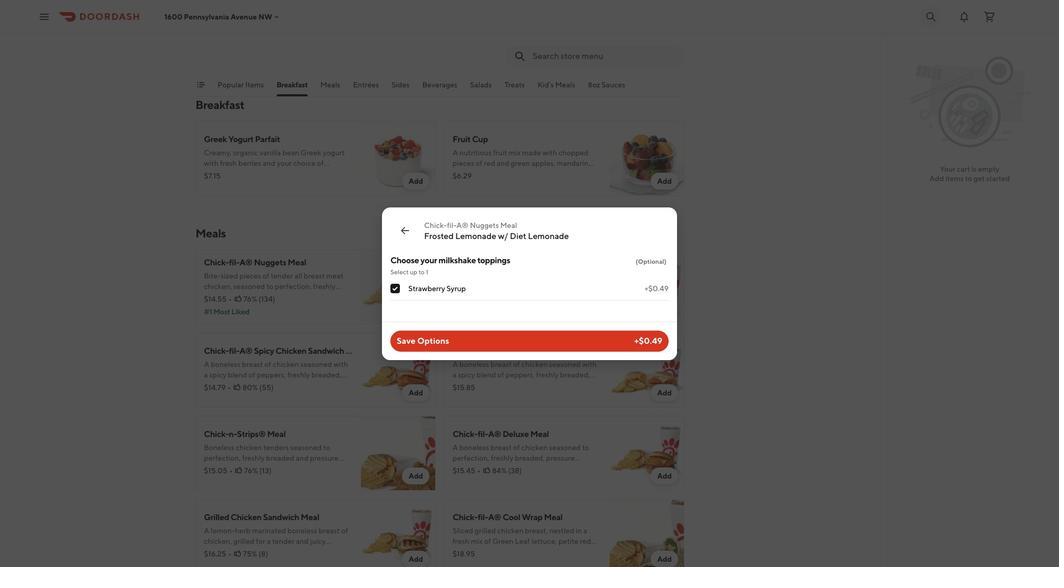 Task type: locate. For each thing, give the bounding box(es) containing it.
None checkbox
[[391, 284, 400, 293]]

1 vertical spatial and
[[263, 159, 276, 168]]

1 vertical spatial cooked
[[453, 293, 478, 302]]

0 vertical spatial (13)
[[508, 43, 520, 52]]

cooked up salads
[[453, 41, 478, 50]]

greek up 'choice'
[[301, 149, 322, 157]]

0 vertical spatial 80%
[[492, 295, 507, 304]]

chick-fil-a® deluxe meal for bottommost 'chick-fil-a® deluxe meal' image
[[453, 430, 549, 440]]

entrées
[[353, 81, 379, 89]]

sandwich
[[503, 258, 539, 268], [308, 346, 344, 356], [507, 346, 543, 356], [263, 513, 299, 523]]

boneless
[[460, 272, 489, 281]]

2 vertical spatial 76%
[[244, 467, 258, 476]]

0 vertical spatial deluxe
[[254, 6, 280, 16]]

freshly up treats
[[491, 31, 514, 39]]

0 vertical spatial tenders
[[512, 20, 538, 28]]

perfection, inside boneless chicken tenders seasoned to perfection, freshly breaded and pressure cooked in 100% refined peanut oil.
[[453, 31, 490, 39]]

100% left (85)
[[487, 293, 506, 302]]

in inside chick-n-strips® meal boneless chicken tenders seasoned to perfection, freshly breaded and pressure cooked in 100% refined peanut oil.
[[230, 465, 237, 473]]

chick-fil-a® spicy chicken sandwich meal image
[[361, 333, 436, 408]]

popular items
[[218, 81, 264, 89]]

perfection, up salads
[[453, 31, 490, 39]]

and for strips®
[[296, 454, 309, 463]]

treats
[[505, 81, 525, 89]]

+$0.49
[[645, 284, 669, 293], [635, 336, 663, 346]]

sandwich inside chick-fil-a® sandwich meal a boneless breast of chicken seasoned to perfection, freshly breaded, pressure cooked in 100% refined peanut oil.
[[503, 258, 539, 268]]

deluxe for chick-fil-a® deluxe meal add button
[[503, 430, 529, 440]]

1 vertical spatial freshly
[[491, 283, 514, 291]]

toppings
[[478, 255, 511, 265]]

refined down the breaded,
[[507, 293, 531, 302]]

(13)
[[508, 43, 520, 52], [260, 467, 272, 476]]

spicy up $15.85
[[453, 346, 473, 356]]

76% (13)
[[493, 43, 520, 52], [244, 467, 272, 476]]

0 vertical spatial seasoned
[[539, 20, 571, 28]]

$14.39
[[453, 295, 475, 304]]

add for fruit cup
[[658, 177, 672, 186]]

0 horizontal spatial tenders
[[263, 444, 289, 452]]

0 horizontal spatial and
[[263, 159, 276, 168]]

a® inside chick-fil-a® nuggets meal frosted lemonade w/ diet lemonade
[[457, 221, 469, 230]]

• for chick-n-strips® meal
[[230, 467, 233, 476]]

chicken for grilled chicken sandwich meal
[[231, 513, 262, 523]]

popular items button
[[218, 80, 264, 96]]

freshly down strips®
[[242, 454, 265, 463]]

fil- up frosted
[[447, 221, 457, 230]]

1 vertical spatial greek
[[301, 149, 322, 157]]

0 horizontal spatial (13)
[[260, 467, 272, 476]]

(13) up treats
[[508, 43, 520, 52]]

0 horizontal spatial boneless
[[204, 444, 234, 452]]

75%
[[243, 550, 257, 559]]

• right $15.45
[[478, 467, 481, 476]]

tenders inside chick-n-strips® meal boneless chicken tenders seasoned to perfection, freshly breaded and pressure cooked in 100% refined peanut oil.
[[263, 444, 289, 452]]

chick- up boneless
[[453, 258, 478, 268]]

2 horizontal spatial meals
[[556, 81, 576, 89]]

100% up salads
[[487, 41, 506, 50]]

$14.39 •
[[453, 295, 480, 304]]

add button for chick-fil-a® cool wrap meal
[[651, 552, 679, 568]]

chick- inside chick-n-strips® meal boneless chicken tenders seasoned to perfection, freshly breaded and pressure cooked in 100% refined peanut oil.
[[204, 430, 229, 440]]

milkshake
[[439, 255, 476, 265]]

2 vertical spatial pressure
[[310, 454, 339, 463]]

meal inside chick-fil-a® sandwich meal a boneless breast of chicken seasoned to perfection, freshly breaded, pressure cooked in 100% refined peanut oil.
[[541, 258, 559, 268]]

cooked up "grilled"
[[204, 465, 229, 473]]

breakfast right items
[[277, 81, 308, 89]]

0 vertical spatial refined
[[507, 41, 531, 50]]

nuggets
[[470, 221, 499, 230], [254, 258, 286, 268]]

2 vertical spatial freshly
[[242, 454, 265, 463]]

8oz sauces button
[[588, 80, 626, 96]]

1 vertical spatial 76% (13)
[[244, 467, 272, 476]]

to inside your cart is empty add items to get started
[[966, 175, 973, 183]]

your
[[277, 159, 292, 168], [421, 255, 437, 265]]

add
[[930, 175, 945, 183], [409, 177, 423, 186], [658, 177, 672, 186], [409, 389, 423, 398], [658, 389, 672, 398], [409, 472, 423, 481], [658, 472, 672, 481], [409, 556, 423, 564], [658, 556, 672, 564]]

your down 'bean'
[[277, 159, 292, 168]]

Item Search search field
[[533, 51, 676, 62]]

+$0.49 inside choose your milkshake toppings group
[[645, 284, 669, 293]]

2 horizontal spatial deluxe
[[545, 346, 571, 356]]

chick-fil-a® deluxe meal image
[[361, 0, 436, 67], [610, 417, 685, 491]]

a
[[453, 272, 458, 281]]

dialog
[[382, 207, 678, 360]]

chick-n-strips® meal boneless chicken tenders seasoned to perfection, freshly breaded and pressure cooked in 100% refined peanut oil.
[[204, 430, 339, 473]]

grilled
[[204, 513, 229, 523]]

80% for chick-fil-a® spicy chicken sandwich meal
[[243, 384, 258, 392]]

none checkbox inside choose your milkshake toppings group
[[391, 284, 400, 293]]

1 vertical spatial nuggets
[[254, 258, 286, 268]]

2 vertical spatial seasoned
[[290, 444, 322, 452]]

• right $14.39
[[477, 295, 480, 304]]

spicy
[[254, 346, 274, 356], [453, 346, 473, 356]]

refined up treats
[[507, 41, 531, 50]]

0 vertical spatial oil.
[[558, 41, 568, 50]]

0 vertical spatial chick-n-strips® meal image
[[610, 0, 685, 67]]

chicken
[[485, 20, 511, 28], [522, 272, 548, 281], [236, 444, 262, 452]]

peanut inside chick-n-strips® meal boneless chicken tenders seasoned to perfection, freshly breaded and pressure cooked in 100% refined peanut oil.
[[284, 465, 308, 473]]

n-
[[229, 430, 237, 440]]

80% left (55)
[[243, 384, 258, 392]]

fil- up boneless
[[478, 258, 488, 268]]

add inside your cart is empty add items to get started
[[930, 175, 945, 183]]

$15.05
[[204, 467, 227, 476]]

1 vertical spatial +$0.49
[[635, 336, 663, 346]]

1 vertical spatial in
[[479, 293, 485, 302]]

and inside greek yogurt parfait creamy, organic vanilla bean greek yogurt with fresh berries and your choice of toppings.
[[263, 159, 276, 168]]

breaded inside chick-n-strips® meal boneless chicken tenders seasoned to perfection, freshly breaded and pressure cooked in 100% refined peanut oil.
[[266, 454, 295, 463]]

0 horizontal spatial spicy
[[254, 346, 274, 356]]

and
[[545, 31, 558, 39], [263, 159, 276, 168], [296, 454, 309, 463]]

0 horizontal spatial breakfast
[[196, 98, 245, 112]]

avenue
[[231, 12, 257, 21]]

1 horizontal spatial spicy
[[453, 346, 473, 356]]

chick-fil-a® deluxe meal
[[204, 6, 300, 16], [453, 430, 549, 440]]

a®
[[240, 6, 253, 16], [457, 221, 469, 230], [240, 258, 253, 268], [488, 258, 501, 268], [240, 346, 253, 356], [488, 430, 501, 440], [488, 513, 501, 523]]

back image
[[399, 224, 412, 237]]

1 vertical spatial chick-fil-a® deluxe meal
[[453, 430, 549, 440]]

0 horizontal spatial nuggets
[[254, 258, 286, 268]]

0 horizontal spatial breaded
[[266, 454, 295, 463]]

sauces
[[602, 81, 626, 89]]

kid's
[[538, 81, 554, 89]]

in
[[479, 41, 485, 50], [479, 293, 485, 302], [230, 465, 237, 473]]

(134)
[[259, 295, 275, 304]]

peanut inside boneless chicken tenders seasoned to perfection, freshly breaded and pressure cooked in 100% refined peanut oil.
[[533, 41, 557, 50]]

#1
[[204, 308, 212, 316]]

kid's meals button
[[538, 80, 576, 96]]

1 horizontal spatial of
[[514, 272, 520, 281]]

refined down strips®
[[259, 465, 283, 473]]

2 vertical spatial and
[[296, 454, 309, 463]]

add for grilled chicken sandwich meal
[[409, 556, 423, 564]]

nw
[[259, 12, 273, 21]]

0 vertical spatial cooked
[[453, 41, 478, 50]]

1600
[[165, 12, 182, 21]]

deluxe
[[254, 6, 280, 16], [545, 346, 571, 356], [503, 430, 529, 440]]

1 vertical spatial 100%
[[487, 293, 506, 302]]

fil- up $15.45 •
[[478, 430, 488, 440]]

strips®
[[237, 430, 266, 440]]

$14.79 •
[[204, 384, 231, 392]]

1 vertical spatial 76%
[[244, 295, 257, 304]]

0 vertical spatial perfection,
[[453, 31, 490, 39]]

cooked down syrup
[[453, 293, 478, 302]]

2 horizontal spatial and
[[545, 31, 558, 39]]

$18.95
[[453, 550, 475, 559]]

0 horizontal spatial chicken
[[236, 444, 262, 452]]

2 vertical spatial peanut
[[284, 465, 308, 473]]

to inside boneless chicken tenders seasoned to perfection, freshly breaded and pressure cooked in 100% refined peanut oil.
[[572, 20, 579, 28]]

a® inside chick-fil-a® sandwich meal a boneless breast of chicken seasoned to perfection, freshly breaded, pressure cooked in 100% refined peanut oil.
[[488, 258, 501, 268]]

76% (13) down strips®
[[244, 467, 272, 476]]

your inside choose your milkshake toppings select up to 1
[[421, 255, 437, 265]]

in right $14.39
[[479, 293, 485, 302]]

1 vertical spatial refined
[[507, 293, 531, 302]]

76% for chick-fil-a® nuggets meal
[[244, 295, 257, 304]]

fil- left cool
[[478, 513, 488, 523]]

1 horizontal spatial nuggets
[[470, 221, 499, 230]]

• for grilled chicken sandwich meal
[[228, 550, 231, 559]]

breakfast down the popular
[[196, 98, 245, 112]]

perfection,
[[453, 31, 490, 39], [453, 283, 490, 291], [204, 454, 241, 463]]

to inside chick-n-strips® meal boneless chicken tenders seasoned to perfection, freshly breaded and pressure cooked in 100% refined peanut oil.
[[324, 444, 330, 452]]

#1 most liked
[[204, 308, 250, 316]]

spicy up (55)
[[254, 346, 274, 356]]

0 horizontal spatial your
[[277, 159, 292, 168]]

chick- up $15.45
[[453, 430, 478, 440]]

beverages button
[[423, 80, 458, 96]]

76% up treats
[[493, 43, 507, 52]]

chick-n-strips® meal image
[[610, 0, 685, 67], [361, 417, 436, 491]]

(13) down strips®
[[260, 467, 272, 476]]

nuggets up w/
[[470, 221, 499, 230]]

0 vertical spatial of
[[317, 159, 324, 168]]

fil- inside chick-fil-a® sandwich meal a boneless breast of chicken seasoned to perfection, freshly breaded, pressure cooked in 100% refined peanut oil.
[[478, 258, 488, 268]]

add button for grilled chicken sandwich meal
[[403, 552, 430, 568]]

pressure inside chick-fil-a® sandwich meal a boneless breast of chicken seasoned to perfection, freshly breaded, pressure cooked in 100% refined peanut oil.
[[547, 283, 575, 291]]

8oz
[[588, 81, 601, 89]]

1 horizontal spatial breaded
[[515, 31, 543, 39]]

your up 1
[[421, 255, 437, 265]]

0 vertical spatial chick-fil-a® deluxe meal image
[[361, 0, 436, 67]]

• right $16.25
[[228, 550, 231, 559]]

1 horizontal spatial 80%
[[492, 295, 507, 304]]

2 horizontal spatial chicken
[[522, 272, 548, 281]]

• up #1 most liked
[[229, 295, 232, 304]]

80%
[[492, 295, 507, 304], [243, 384, 258, 392]]

nuggets inside chick-fil-a® nuggets meal frosted lemonade w/ diet lemonade
[[470, 221, 499, 230]]

meals inside button
[[556, 81, 576, 89]]

and inside chick-n-strips® meal boneless chicken tenders seasoned to perfection, freshly breaded and pressure cooked in 100% refined peanut oil.
[[296, 454, 309, 463]]

0 vertical spatial pressure
[[559, 31, 588, 39]]

bean
[[283, 149, 299, 157]]

chick-fil-a® nuggets meal image
[[361, 250, 436, 325]]

a® up 80% (55)
[[240, 346, 253, 356]]

$6.29
[[453, 172, 472, 180]]

80% for chick-fil-a® sandwich meal
[[492, 295, 507, 304]]

0 vertical spatial freshly
[[491, 31, 514, 39]]

in right the $15.05
[[230, 465, 237, 473]]

• right the $15.05
[[230, 467, 233, 476]]

nuggets for chick-fil-a® nuggets meal frosted lemonade w/ diet lemonade
[[470, 221, 499, 230]]

greek up creamy,
[[204, 134, 227, 144]]

w/
[[498, 231, 509, 241]]

open menu image
[[38, 10, 51, 23]]

fresh
[[220, 159, 237, 168]]

cup
[[472, 134, 488, 144]]

meals
[[321, 81, 341, 89], [556, 81, 576, 89], [196, 227, 226, 240]]

chicken inside chick-n-strips® meal boneless chicken tenders seasoned to perfection, freshly breaded and pressure cooked in 100% refined peanut oil.
[[236, 444, 262, 452]]

your cart is empty add items to get started
[[930, 165, 1011, 183]]

1 horizontal spatial (13)
[[508, 43, 520, 52]]

80% left (85)
[[492, 295, 507, 304]]

100% inside chick-fil-a® sandwich meal a boneless breast of chicken seasoned to perfection, freshly breaded, pressure cooked in 100% refined peanut oil.
[[487, 293, 506, 302]]

0 horizontal spatial chick-fil-a® deluxe meal
[[204, 6, 300, 16]]

0 vertical spatial greek
[[204, 134, 227, 144]]

1 horizontal spatial and
[[296, 454, 309, 463]]

chick- up $14.55
[[204, 258, 229, 268]]

0 vertical spatial chick-fil-a® deluxe meal
[[204, 6, 300, 16]]

• right $14.79
[[228, 384, 231, 392]]

oil.
[[558, 41, 568, 50], [558, 293, 568, 302], [309, 465, 319, 473]]

0 vertical spatial and
[[545, 31, 558, 39]]

grilled chicken sandwich meal image
[[361, 500, 436, 568]]

boneless inside chick-n-strips® meal boneless chicken tenders seasoned to perfection, freshly breaded and pressure cooked in 100% refined peanut oil.
[[204, 444, 234, 452]]

(85)
[[509, 295, 523, 304]]

1 vertical spatial tenders
[[263, 444, 289, 452]]

perfection, up $15.05 •
[[204, 454, 241, 463]]

a® up breast
[[488, 258, 501, 268]]

chick- left strips®
[[204, 430, 229, 440]]

1 horizontal spatial tenders
[[512, 20, 538, 28]]

perfection, down boneless
[[453, 283, 490, 291]]

1 spicy from the left
[[254, 346, 274, 356]]

76% (13) up treats
[[493, 43, 520, 52]]

0 vertical spatial chicken
[[485, 20, 511, 28]]

yogurt
[[229, 134, 254, 144]]

1 horizontal spatial breakfast
[[277, 81, 308, 89]]

100%
[[487, 41, 506, 50], [487, 293, 506, 302], [238, 465, 257, 473]]

options
[[418, 336, 450, 346]]

1 vertical spatial 80%
[[243, 384, 258, 392]]

0 horizontal spatial chick-n-strips® meal image
[[361, 417, 436, 491]]

oil. inside chick-fil-a® sandwich meal a boneless breast of chicken seasoned to perfection, freshly breaded, pressure cooked in 100% refined peanut oil.
[[558, 293, 568, 302]]

chick-fil-a® cool wrap meal
[[453, 513, 563, 523]]

(optional)
[[636, 258, 667, 265]]

fil- up $14.55 •
[[229, 258, 240, 268]]

1 vertical spatial chicken
[[522, 272, 548, 281]]

1 horizontal spatial chick-n-strips® meal image
[[610, 0, 685, 67]]

100% right $15.05 •
[[238, 465, 257, 473]]

100% inside boneless chicken tenders seasoned to perfection, freshly breaded and pressure cooked in 100% refined peanut oil.
[[487, 41, 506, 50]]

lemonade left w/
[[456, 231, 497, 241]]

toppings.
[[204, 170, 235, 178]]

1 horizontal spatial lemonade
[[528, 231, 569, 241]]

greek
[[204, 134, 227, 144], [301, 149, 322, 157]]

chick- inside chick-fil-a® sandwich meal a boneless breast of chicken seasoned to perfection, freshly breaded, pressure cooked in 100% refined peanut oil.
[[453, 258, 478, 268]]

meal
[[282, 6, 300, 16], [501, 221, 517, 230], [288, 258, 306, 268], [541, 258, 559, 268], [346, 346, 364, 356], [572, 346, 591, 356], [267, 430, 286, 440], [531, 430, 549, 440], [301, 513, 319, 523], [544, 513, 563, 523]]

(55)
[[259, 384, 274, 392]]

$15.85
[[453, 384, 476, 392]]

your inside greek yogurt parfait creamy, organic vanilla bean greek yogurt with fresh berries and your choice of toppings.
[[277, 159, 292, 168]]

chick-n-strips® meal image for boneless chicken tenders seasoned to perfection, freshly breaded and pressure cooked in 100% refined peanut oil.
[[610, 0, 685, 67]]

0 vertical spatial breaded
[[515, 31, 543, 39]]

tenders
[[512, 20, 538, 28], [263, 444, 289, 452]]

nuggets up (134)
[[254, 258, 286, 268]]

0 vertical spatial boneless
[[453, 20, 483, 28]]

+$0.49 for strawberry syrup
[[645, 284, 669, 293]]

1 horizontal spatial your
[[421, 255, 437, 265]]

0 vertical spatial 100%
[[487, 41, 506, 50]]

of right breast
[[514, 272, 520, 281]]

0 vertical spatial peanut
[[533, 41, 557, 50]]

salads button
[[470, 80, 492, 96]]

chick- left avenue at the top left of the page
[[204, 6, 229, 16]]

1 vertical spatial deluxe
[[545, 346, 571, 356]]

1 horizontal spatial chicken
[[485, 20, 511, 28]]

chick- up frosted
[[424, 221, 447, 230]]

chick-
[[204, 6, 229, 16], [424, 221, 447, 230], [204, 258, 229, 268], [453, 258, 478, 268], [204, 346, 229, 356], [204, 430, 229, 440], [453, 430, 478, 440], [453, 513, 478, 523]]

cooked
[[453, 41, 478, 50], [453, 293, 478, 302], [204, 465, 229, 473]]

add for spicy chicken sandwich deluxe meal
[[658, 389, 672, 398]]

0 vertical spatial your
[[277, 159, 292, 168]]

1 vertical spatial peanut
[[533, 293, 557, 302]]

0 horizontal spatial 80%
[[243, 384, 258, 392]]

of right 'choice'
[[317, 159, 324, 168]]

chick- inside chick-fil-a® nuggets meal frosted lemonade w/ diet lemonade
[[424, 221, 447, 230]]

save options
[[397, 336, 450, 346]]

a® up the milkshake
[[457, 221, 469, 230]]

freshly down breast
[[491, 283, 514, 291]]

chick-fil-a® nuggets meal frosted lemonade w/ diet lemonade
[[424, 221, 569, 241]]

1 vertical spatial perfection,
[[453, 283, 490, 291]]

oil. inside boneless chicken tenders seasoned to perfection, freshly breaded and pressure cooked in 100% refined peanut oil.
[[558, 41, 568, 50]]

1 vertical spatial of
[[514, 272, 520, 281]]

0 vertical spatial 76% (13)
[[493, 43, 520, 52]]

1 vertical spatial your
[[421, 255, 437, 265]]

peanut inside chick-fil-a® sandwich meal a boneless breast of chicken seasoned to perfection, freshly breaded, pressure cooked in 100% refined peanut oil.
[[533, 293, 557, 302]]

2 vertical spatial in
[[230, 465, 237, 473]]

chick-fil-a® sandwich meal image
[[610, 250, 685, 325]]

2 horizontal spatial chicken
[[475, 346, 506, 356]]

in up salads
[[479, 41, 485, 50]]

1 horizontal spatial chick-fil-a® deluxe meal
[[453, 430, 549, 440]]

2 vertical spatial refined
[[259, 465, 283, 473]]

76% up liked
[[244, 295, 257, 304]]

76% right $15.05 •
[[244, 467, 258, 476]]

1 vertical spatial breakfast
[[196, 98, 245, 112]]

lemonade right diet
[[528, 231, 569, 241]]

1 vertical spatial boneless
[[204, 444, 234, 452]]

1 horizontal spatial 76% (13)
[[493, 43, 520, 52]]

1 horizontal spatial meals
[[321, 81, 341, 89]]

refined
[[507, 41, 531, 50], [507, 293, 531, 302], [259, 465, 283, 473]]

1600 pennsylvania avenue nw
[[165, 12, 273, 21]]

0 vertical spatial in
[[479, 41, 485, 50]]

breaded
[[515, 31, 543, 39], [266, 454, 295, 463]]

2 vertical spatial chicken
[[236, 444, 262, 452]]

1 horizontal spatial chick-fil-a® deluxe meal image
[[610, 417, 685, 491]]

beverages
[[423, 81, 458, 89]]



Task type: describe. For each thing, give the bounding box(es) containing it.
84%
[[492, 467, 507, 476]]

items
[[245, 81, 264, 89]]

freshly inside boneless chicken tenders seasoned to perfection, freshly breaded and pressure cooked in 100% refined peanut oil.
[[491, 31, 514, 39]]

chick-fil-a® deluxe meal for the left 'chick-fil-a® deluxe meal' image
[[204, 6, 300, 16]]

• for chick-fil-a® nuggets meal
[[229, 295, 232, 304]]

$16.25
[[204, 550, 226, 559]]

started
[[987, 175, 1011, 183]]

chicken inside chick-fil-a® sandwich meal a boneless breast of chicken seasoned to perfection, freshly breaded, pressure cooked in 100% refined peanut oil.
[[522, 272, 548, 281]]

frosted
[[424, 231, 454, 241]]

(38)
[[509, 467, 522, 476]]

perfection, inside chick-n-strips® meal boneless chicken tenders seasoned to perfection, freshly breaded and pressure cooked in 100% refined peanut oil.
[[204, 454, 241, 463]]

0 vertical spatial breakfast
[[277, 81, 308, 89]]

add for chick-fil-a® cool wrap meal
[[658, 556, 672, 564]]

meals button
[[321, 80, 341, 96]]

of inside greek yogurt parfait creamy, organic vanilla bean greek yogurt with fresh berries and your choice of toppings.
[[317, 159, 324, 168]]

pennsylvania
[[184, 12, 229, 21]]

100% inside chick-n-strips® meal boneless chicken tenders seasoned to perfection, freshly breaded and pressure cooked in 100% refined peanut oil.
[[238, 465, 257, 473]]

$15.05 •
[[204, 467, 233, 476]]

a® up 84%
[[488, 430, 501, 440]]

cool
[[503, 513, 521, 523]]

items
[[946, 175, 964, 183]]

• for chick-fil-a® sandwich meal
[[477, 295, 480, 304]]

$14.55
[[204, 295, 227, 304]]

8oz sauces
[[588, 81, 626, 89]]

a® left cool
[[488, 513, 501, 523]]

fruit cup image
[[610, 121, 685, 196]]

boneless inside boneless chicken tenders seasoned to perfection, freshly breaded and pressure cooked in 100% refined peanut oil.
[[453, 20, 483, 28]]

diet
[[510, 231, 527, 241]]

cooked inside chick-n-strips® meal boneless chicken tenders seasoned to perfection, freshly breaded and pressure cooked in 100% refined peanut oil.
[[204, 465, 229, 473]]

refined inside boneless chicken tenders seasoned to perfection, freshly breaded and pressure cooked in 100% refined peanut oil.
[[507, 41, 531, 50]]

seasoned inside boneless chicken tenders seasoned to perfection, freshly breaded and pressure cooked in 100% refined peanut oil.
[[539, 20, 571, 28]]

wrap
[[522, 513, 543, 523]]

$14.79
[[204, 384, 226, 392]]

breaded inside boneless chicken tenders seasoned to perfection, freshly breaded and pressure cooked in 100% refined peanut oil.
[[515, 31, 543, 39]]

add button for chick-n-strips® meal
[[403, 468, 430, 485]]

spicy chicken sandwich deluxe meal
[[453, 346, 591, 356]]

syrup
[[447, 284, 466, 293]]

organic
[[233, 149, 258, 157]]

in inside chick-fil-a® sandwich meal a boneless breast of chicken seasoned to perfection, freshly breaded, pressure cooked in 100% refined peanut oil.
[[479, 293, 485, 302]]

strawberry
[[409, 284, 445, 293]]

• for chick-fil-a® deluxe meal
[[478, 467, 481, 476]]

refined inside chick-n-strips® meal boneless chicken tenders seasoned to perfection, freshly breaded and pressure cooked in 100% refined peanut oil.
[[259, 465, 283, 473]]

cooked inside chick-fil-a® sandwich meal a boneless breast of chicken seasoned to perfection, freshly breaded, pressure cooked in 100% refined peanut oil.
[[453, 293, 478, 302]]

cooked inside boneless chicken tenders seasoned to perfection, freshly breaded and pressure cooked in 100% refined peanut oil.
[[453, 41, 478, 50]]

to inside chick-fil-a® sandwich meal a boneless breast of chicken seasoned to perfection, freshly breaded, pressure cooked in 100% refined peanut oil.
[[583, 272, 590, 281]]

a® up 76% (134)
[[240, 258, 253, 268]]

add button for chick-fil-a® deluxe meal
[[651, 468, 679, 485]]

$14.55 •
[[204, 295, 232, 304]]

a® left 'nw'
[[240, 6, 253, 16]]

(8)
[[259, 550, 268, 559]]

empty
[[979, 165, 1000, 173]]

• for chick-fil-a® spicy chicken sandwich meal
[[228, 384, 231, 392]]

select
[[391, 268, 409, 276]]

chick-fil-a® cool wrap meal image
[[610, 500, 685, 568]]

pressure inside chick-n-strips® meal boneless chicken tenders seasoned to perfection, freshly breaded and pressure cooked in 100% refined peanut oil.
[[310, 454, 339, 463]]

freshly inside chick-n-strips® meal boneless chicken tenders seasoned to perfection, freshly breaded and pressure cooked in 100% refined peanut oil.
[[242, 454, 265, 463]]

freshly inside chick-fil-a® sandwich meal a boneless breast of chicken seasoned to perfection, freshly breaded, pressure cooked in 100% refined peanut oil.
[[491, 283, 514, 291]]

notification bell image
[[959, 10, 971, 23]]

2 spicy from the left
[[453, 346, 473, 356]]

$15.45 •
[[453, 467, 481, 476]]

tenders inside boneless chicken tenders seasoned to perfection, freshly breaded and pressure cooked in 100% refined peanut oil.
[[512, 20, 538, 28]]

choose your milkshake toppings group
[[391, 255, 669, 301]]

add button for spicy chicken sandwich deluxe meal
[[651, 385, 679, 402]]

sides button
[[392, 80, 410, 96]]

meal inside chick-n-strips® meal boneless chicken tenders seasoned to perfection, freshly breaded and pressure cooked in 100% refined peanut oil.
[[267, 430, 286, 440]]

1 vertical spatial chick-fil-a® deluxe meal image
[[610, 417, 685, 491]]

chicken for spicy chicken sandwich deluxe meal
[[475, 346, 506, 356]]

seasoned inside chick-fil-a® sandwich meal a boneless breast of chicken seasoned to perfection, freshly breaded, pressure cooked in 100% refined peanut oil.
[[549, 272, 581, 281]]

fil- left 'nw'
[[229, 6, 240, 16]]

creamy,
[[204, 149, 232, 157]]

refined inside chick-fil-a® sandwich meal a boneless breast of chicken seasoned to perfection, freshly breaded, pressure cooked in 100% refined peanut oil.
[[507, 293, 531, 302]]

popular
[[218, 81, 244, 89]]

is
[[972, 165, 977, 173]]

add button for greek yogurt parfait
[[403, 173, 430, 190]]

chick- up $14.79 •
[[204, 346, 229, 356]]

75% (8)
[[243, 550, 268, 559]]

treats button
[[505, 80, 525, 96]]

up
[[410, 268, 418, 276]]

deluxe for add button for spicy chicken sandwich deluxe meal
[[545, 346, 571, 356]]

most
[[213, 308, 230, 316]]

0 horizontal spatial greek
[[204, 134, 227, 144]]

dialog containing frosted lemonade w/ diet lemonade
[[382, 207, 678, 360]]

strawberry syrup
[[409, 284, 466, 293]]

76% for chick-n-strips® meal
[[244, 467, 258, 476]]

fil- down liked
[[229, 346, 240, 356]]

choose your milkshake toppings select up to 1
[[391, 255, 511, 276]]

in inside boneless chicken tenders seasoned to perfection, freshly breaded and pressure cooked in 100% refined peanut oil.
[[479, 41, 485, 50]]

0 horizontal spatial meals
[[196, 227, 226, 240]]

fil- inside chick-fil-a® nuggets meal frosted lemonade w/ diet lemonade
[[447, 221, 457, 230]]

greek yogurt parfait image
[[361, 121, 436, 196]]

76% (134)
[[244, 295, 275, 304]]

liked
[[232, 308, 250, 316]]

with
[[204, 159, 219, 168]]

and inside boneless chicken tenders seasoned to perfection, freshly breaded and pressure cooked in 100% refined peanut oil.
[[545, 31, 558, 39]]

get
[[974, 175, 985, 183]]

$7.15
[[204, 172, 221, 180]]

nuggets for chick-fil-a® nuggets meal
[[254, 258, 286, 268]]

oil. inside chick-n-strips® meal boneless chicken tenders seasoned to perfection, freshly breaded and pressure cooked in 100% refined peanut oil.
[[309, 465, 319, 473]]

0 vertical spatial 76%
[[493, 43, 507, 52]]

add button for fruit cup
[[651, 173, 679, 190]]

berries
[[238, 159, 261, 168]]

chick- up $18.95 at bottom
[[453, 513, 478, 523]]

perfection, inside chick-fil-a® sandwich meal a boneless breast of chicken seasoned to perfection, freshly breaded, pressure cooked in 100% refined peanut oil.
[[453, 283, 490, 291]]

1 lemonade from the left
[[456, 231, 497, 241]]

1
[[426, 268, 429, 276]]

$15.45
[[453, 467, 476, 476]]

add button for chick-fil-a® spicy chicken sandwich meal
[[403, 385, 430, 402]]

pressure inside boneless chicken tenders seasoned to perfection, freshly breaded and pressure cooked in 100% refined peanut oil.
[[559, 31, 588, 39]]

parfait
[[255, 134, 280, 144]]

1 horizontal spatial greek
[[301, 149, 322, 157]]

fruit
[[453, 134, 471, 144]]

kid's meals
[[538, 81, 576, 89]]

0 items, open order cart image
[[984, 10, 997, 23]]

choice
[[293, 159, 316, 168]]

spicy chicken sandwich deluxe meal image
[[610, 333, 685, 408]]

add for chick-fil-a® deluxe meal
[[658, 472, 672, 481]]

+$0.49 for save options
[[635, 336, 663, 346]]

grilled chicken sandwich meal
[[204, 513, 319, 523]]

chick-n-strips® meal image for chick-n-strips® meal
[[361, 417, 436, 491]]

entrées button
[[353, 80, 379, 96]]

to inside choose your milkshake toppings select up to 1
[[419, 268, 425, 276]]

of inside chick-fil-a® sandwich meal a boneless breast of chicken seasoned to perfection, freshly breaded, pressure cooked in 100% refined peanut oil.
[[514, 272, 520, 281]]

1600 pennsylvania avenue nw button
[[165, 12, 281, 21]]

and for parfait
[[263, 159, 276, 168]]

$16.25 •
[[204, 550, 231, 559]]

80% (85)
[[492, 295, 523, 304]]

1 horizontal spatial chicken
[[276, 346, 307, 356]]

84% (38)
[[492, 467, 522, 476]]

cart
[[958, 165, 971, 173]]

1 vertical spatial (13)
[[260, 467, 272, 476]]

greek yogurt parfait creamy, organic vanilla bean greek yogurt with fresh berries and your choice of toppings.
[[204, 134, 345, 178]]

choose
[[391, 255, 419, 265]]

chick-fil-a® spicy chicken sandwich meal
[[204, 346, 364, 356]]

80% (55)
[[243, 384, 274, 392]]

0 horizontal spatial 76% (13)
[[244, 467, 272, 476]]

0 horizontal spatial deluxe
[[254, 6, 280, 16]]

2 lemonade from the left
[[528, 231, 569, 241]]

chick-fil-a® nuggets meal
[[204, 258, 306, 268]]

seasoned inside chick-n-strips® meal boneless chicken tenders seasoned to perfection, freshly breaded and pressure cooked in 100% refined peanut oil.
[[290, 444, 322, 452]]

chicken inside boneless chicken tenders seasoned to perfection, freshly breaded and pressure cooked in 100% refined peanut oil.
[[485, 20, 511, 28]]

meal inside chick-fil-a® nuggets meal frosted lemonade w/ diet lemonade
[[501, 221, 517, 230]]

breaded,
[[515, 283, 545, 291]]

chick-fil-a® sandwich meal a boneless breast of chicken seasoned to perfection, freshly breaded, pressure cooked in 100% refined peanut oil.
[[453, 258, 590, 302]]

0 horizontal spatial chick-fil-a® deluxe meal image
[[361, 0, 436, 67]]

sides
[[392, 81, 410, 89]]

add for chick-fil-a® spicy chicken sandwich meal
[[409, 389, 423, 398]]

breast
[[491, 272, 512, 281]]



Task type: vqa. For each thing, say whether or not it's contained in the screenshot.
to within the Your cart is empty Add items to get started
yes



